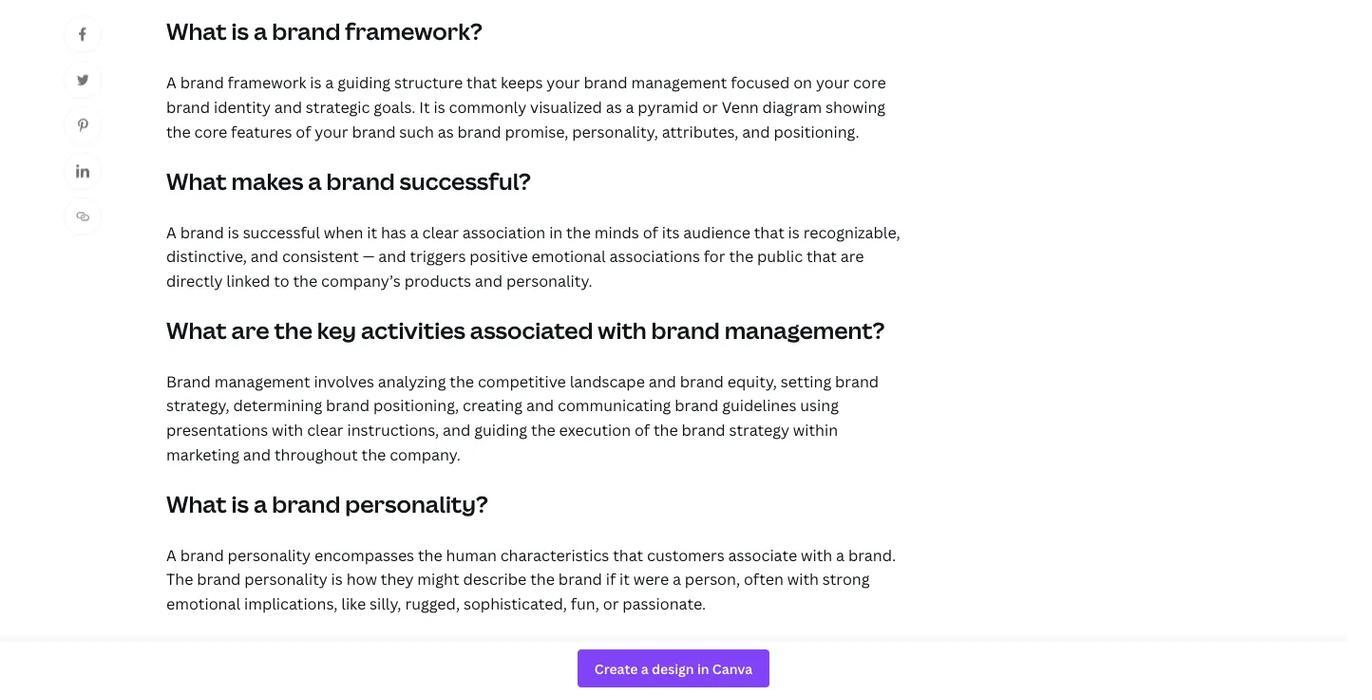 Task type: describe. For each thing, give the bounding box(es) containing it.
brand left equity,
[[680, 371, 724, 392]]

public
[[757, 246, 803, 267]]

personality.
[[506, 270, 593, 291]]

triggers
[[410, 246, 466, 267]]

unique?
[[400, 638, 488, 669]]

might
[[418, 569, 460, 590]]

and down positive
[[475, 270, 503, 291]]

positioning.
[[774, 121, 860, 141]]

strategic
[[306, 97, 370, 117]]

brand left guidelines
[[675, 395, 719, 416]]

—
[[363, 246, 375, 267]]

a down 'presentations'
[[254, 488, 267, 519]]

0 horizontal spatial your
[[315, 121, 348, 141]]

consistent
[[282, 246, 359, 267]]

it inside a brand is successful when it has a clear association in the minds of its audience that is recognizable, distinctive, and consistent — and triggers positive emotional associations for the public that are directly linked to the company's products and personality.
[[367, 222, 377, 242]]

the inside a brand framework is a guiding structure that keeps your brand management focused on your core brand identity and strategic goals. it is commonly visualized as a pyramid or venn diagram showing the core features of your brand such as brand promise, personality, attributes, and positioning.
[[166, 121, 191, 141]]

guidelines
[[722, 395, 797, 416]]

a brand framework is a guiding structure that keeps your brand management focused on your core brand identity and strategic goals. it is commonly visualized as a pyramid or venn diagram showing the core features of your brand such as brand promise, personality, attributes, and positioning.
[[166, 72, 886, 141]]

rugged,
[[405, 594, 460, 614]]

structure
[[394, 72, 463, 93]]

setting
[[781, 371, 832, 392]]

is down marketing at the left
[[231, 488, 249, 519]]

what for what makes a brand successful?
[[166, 165, 227, 196]]

brand up framework
[[272, 16, 341, 47]]

like
[[341, 594, 366, 614]]

person,
[[685, 569, 740, 590]]

is inside 'a brand personality encompasses the human characteristics that customers associate with a brand. the brand personality is how they might describe the brand if it were a person, often with strong emotional implications, like silly, rugged, sophisticated, fun, or passionate.'
[[331, 569, 343, 590]]

involves
[[314, 371, 374, 392]]

brand up the the
[[180, 545, 224, 565]]

association
[[463, 222, 546, 242]]

distinctive,
[[166, 246, 247, 267]]

identity
[[214, 97, 271, 117]]

characteristics
[[501, 545, 609, 565]]

the right to
[[293, 270, 318, 291]]

brand up "using" on the right bottom of page
[[835, 371, 879, 392]]

the up might
[[418, 545, 443, 565]]

fun,
[[571, 594, 600, 614]]

customers
[[647, 545, 725, 565]]

attributes,
[[662, 121, 739, 141]]

the down instructions,
[[362, 444, 386, 465]]

brand
[[166, 371, 211, 392]]

that inside a brand framework is a guiding structure that keeps your brand management focused on your core brand identity and strategic goals. it is commonly visualized as a pyramid or venn diagram showing the core features of your brand such as brand promise, personality, attributes, and positioning.
[[467, 72, 497, 93]]

a right were
[[673, 569, 681, 590]]

the left key
[[274, 315, 313, 346]]

brand up 'visualized' at the left top of the page
[[584, 72, 628, 93]]

a up personality,
[[626, 97, 634, 117]]

what makes a brand successful?
[[166, 165, 531, 196]]

a down implications,
[[308, 638, 322, 669]]

marketing
[[166, 444, 239, 465]]

sophisticated,
[[464, 594, 567, 614]]

instructions,
[[347, 420, 439, 440]]

when
[[324, 222, 363, 242]]

products
[[404, 270, 471, 291]]

and up company. at the left
[[443, 420, 471, 440]]

of inside a brand is successful when it has a clear association in the minds of its audience that is recognizable, distinctive, and consistent — and triggers positive emotional associations for the public that are directly linked to the company's products and personality.
[[643, 222, 658, 242]]

the left execution
[[531, 420, 556, 440]]

brand right the the
[[197, 569, 241, 590]]

strategy,
[[166, 395, 230, 416]]

were
[[634, 569, 669, 590]]

of inside brand management involves analyzing the competitive landscape and brand equity, setting brand strategy, determining brand positioning, creating and communicating brand guidelines using presentations with clear instructions, and guiding the execution of the brand strategy within marketing and throughout the company.
[[635, 420, 650, 440]]

company's
[[321, 270, 401, 291]]

1 horizontal spatial your
[[547, 72, 580, 93]]

it
[[419, 97, 430, 117]]

has
[[381, 222, 407, 242]]

1 vertical spatial personality
[[244, 569, 328, 590]]

framework
[[228, 72, 306, 93]]

features
[[231, 121, 292, 141]]

a up framework
[[254, 16, 267, 47]]

are inside a brand is successful when it has a clear association in the minds of its audience that is recognizable, distinctive, and consistent — and triggers positive emotional associations for the public that are directly linked to the company's products and personality.
[[841, 246, 864, 267]]

describe
[[463, 569, 527, 590]]

1 vertical spatial core
[[194, 121, 227, 141]]

brand left identity
[[166, 97, 210, 117]]

0 vertical spatial personality
[[228, 545, 311, 565]]

silly,
[[370, 594, 402, 614]]

goals.
[[374, 97, 416, 117]]

if
[[606, 569, 616, 590]]

successful?
[[400, 165, 531, 196]]

brand down the throughout
[[272, 488, 341, 519]]

brand.
[[849, 545, 896, 565]]

to
[[274, 270, 289, 291]]

with up strong
[[801, 545, 833, 565]]

focused
[[731, 72, 790, 93]]

associations
[[610, 246, 700, 267]]

guiding inside a brand framework is a guiding structure that keeps your brand management focused on your core brand identity and strategic goals. it is commonly visualized as a pyramid or venn diagram showing the core features of your brand such as brand promise, personality, attributes, and positioning.
[[337, 72, 391, 93]]

landscape
[[570, 371, 645, 392]]

a up strategic on the top of page
[[325, 72, 334, 93]]

what makes a brand unique?
[[166, 638, 488, 669]]

on
[[794, 72, 813, 93]]

how
[[347, 569, 377, 590]]

is up distinctive,
[[228, 222, 239, 242]]

analyzing
[[378, 371, 446, 392]]

clear inside brand management involves analyzing the competitive landscape and brand equity, setting brand strategy, determining brand positioning, creating and communicating brand guidelines using presentations with clear instructions, and guiding the execution of the brand strategy within marketing and throughout the company.
[[307, 420, 344, 440]]

management inside a brand framework is a guiding structure that keeps your brand management focused on your core brand identity and strategic goals. it is commonly visualized as a pyramid or venn diagram showing the core features of your brand such as brand promise, personality, attributes, and positioning.
[[631, 72, 727, 93]]

brand left strategy
[[682, 420, 726, 440]]

the up the creating
[[450, 371, 474, 392]]

a brand is successful when it has a clear association in the minds of its audience that is recognizable, distinctive, and consistent — and triggers positive emotional associations for the public that are directly linked to the company's products and personality.
[[166, 222, 901, 291]]

makes for what makes a brand successful?
[[231, 165, 303, 196]]

brand down "commonly"
[[458, 121, 501, 141]]

directly
[[166, 270, 223, 291]]

positive
[[470, 246, 528, 267]]

a for a brand personality encompasses the human characteristics that customers associate with a brand. the brand personality is how they might describe the brand if it were a person, often with strong emotional implications, like silly, rugged, sophisticated, fun, or passionate.
[[166, 545, 177, 565]]

that down the recognizable,
[[807, 246, 837, 267]]

brand down involves
[[326, 395, 370, 416]]



Task type: locate. For each thing, give the bounding box(es) containing it.
a right has
[[410, 222, 419, 242]]

1 vertical spatial of
[[643, 222, 658, 242]]

within
[[793, 420, 838, 440]]

is
[[231, 16, 249, 47], [310, 72, 322, 93], [434, 97, 445, 117], [228, 222, 239, 242], [788, 222, 800, 242], [231, 488, 249, 519], [331, 569, 343, 590]]

that up "commonly"
[[467, 72, 497, 93]]

using
[[800, 395, 839, 416]]

execution
[[559, 420, 631, 440]]

throughout
[[275, 444, 358, 465]]

the left features
[[166, 121, 191, 141]]

or down if
[[603, 594, 619, 614]]

successful
[[243, 222, 320, 242]]

positioning,
[[373, 395, 459, 416]]

is up public
[[788, 222, 800, 242]]

personality
[[228, 545, 311, 565], [244, 569, 328, 590]]

with up landscape
[[598, 315, 647, 346]]

brand up when
[[326, 165, 395, 196]]

in
[[549, 222, 563, 242]]

clear up the throughout
[[307, 420, 344, 440]]

1 vertical spatial as
[[438, 121, 454, 141]]

that up public
[[754, 222, 785, 242]]

pyramid
[[638, 97, 699, 117]]

audience
[[684, 222, 751, 242]]

implications,
[[244, 594, 338, 614]]

makes down implications,
[[231, 638, 303, 669]]

it right if
[[620, 569, 630, 590]]

that
[[467, 72, 497, 93], [754, 222, 785, 242], [807, 246, 837, 267], [613, 545, 643, 565]]

what down the the
[[166, 638, 227, 669]]

of right features
[[296, 121, 311, 141]]

commonly
[[449, 97, 527, 117]]

0 horizontal spatial core
[[194, 121, 227, 141]]

brand management involves analyzing the competitive landscape and brand equity, setting brand strategy, determining brand positioning, creating and communicating brand guidelines using presentations with clear instructions, and guiding the execution of the brand strategy within marketing and throughout the company.
[[166, 371, 879, 465]]

key
[[317, 315, 356, 346]]

2 vertical spatial of
[[635, 420, 650, 440]]

its
[[662, 222, 680, 242]]

5 what from the top
[[166, 638, 227, 669]]

recognizable,
[[804, 222, 901, 242]]

what up distinctive,
[[166, 165, 227, 196]]

that inside 'a brand personality encompasses the human characteristics that customers associate with a brand. the brand personality is how they might describe the brand if it were a person, often with strong emotional implications, like silly, rugged, sophisticated, fun, or passionate.'
[[613, 545, 643, 565]]

and down framework
[[274, 97, 302, 117]]

0 horizontal spatial emotional
[[166, 594, 241, 614]]

minds
[[595, 222, 639, 242]]

often
[[744, 569, 784, 590]]

the down communicating
[[654, 420, 678, 440]]

what for what is a brand personality?
[[166, 488, 227, 519]]

and down competitive
[[526, 395, 554, 416]]

what down directly
[[166, 315, 227, 346]]

core down identity
[[194, 121, 227, 141]]

such
[[399, 121, 434, 141]]

linked
[[226, 270, 270, 291]]

it inside 'a brand personality encompasses the human characteristics that customers associate with a brand. the brand personality is how they might describe the brand if it were a person, often with strong emotional implications, like silly, rugged, sophisticated, fun, or passionate.'
[[620, 569, 630, 590]]

1 horizontal spatial management
[[631, 72, 727, 93]]

4 what from the top
[[166, 488, 227, 519]]

management
[[631, 72, 727, 93], [214, 371, 310, 392]]

0 horizontal spatial are
[[231, 315, 269, 346]]

and down venn
[[743, 121, 770, 141]]

1 horizontal spatial it
[[620, 569, 630, 590]]

clear inside a brand is successful when it has a clear association in the minds of its audience that is recognizable, distinctive, and consistent — and triggers positive emotional associations for the public that are directly linked to the company's products and personality.
[[422, 222, 459, 242]]

1 horizontal spatial are
[[841, 246, 864, 267]]

emotional down the the
[[166, 594, 241, 614]]

company.
[[390, 444, 461, 465]]

management up determining
[[214, 371, 310, 392]]

2 horizontal spatial your
[[816, 72, 850, 93]]

a for a brand framework is a guiding structure that keeps your brand management focused on your core brand identity and strategic goals. it is commonly visualized as a pyramid or venn diagram showing the core features of your brand such as brand promise, personality, attributes, and positioning.
[[166, 72, 177, 93]]

personality,
[[572, 121, 658, 141]]

emotional
[[532, 246, 606, 267], [166, 594, 241, 614]]

your
[[547, 72, 580, 93], [816, 72, 850, 93], [315, 121, 348, 141]]

and down 'presentations'
[[243, 444, 271, 465]]

of
[[296, 121, 311, 141], [643, 222, 658, 242], [635, 420, 650, 440]]

0 horizontal spatial guiding
[[337, 72, 391, 93]]

the right in
[[566, 222, 591, 242]]

or inside 'a brand personality encompasses the human characteristics that customers associate with a brand. the brand personality is how they might describe the brand if it were a person, often with strong emotional implications, like silly, rugged, sophisticated, fun, or passionate.'
[[603, 594, 619, 614]]

of left its
[[643, 222, 658, 242]]

activities
[[361, 315, 466, 346]]

0 vertical spatial or
[[702, 97, 718, 117]]

1 horizontal spatial as
[[606, 97, 622, 117]]

brand up fun,
[[559, 569, 602, 590]]

core up the showing
[[853, 72, 886, 93]]

and right the '—'
[[379, 246, 406, 267]]

your right on
[[816, 72, 850, 93]]

with right often
[[788, 569, 819, 590]]

for
[[704, 246, 726, 267]]

what are the key activities associated with brand management?
[[166, 315, 885, 346]]

management up pyramid
[[631, 72, 727, 93]]

1 horizontal spatial emotional
[[532, 246, 606, 267]]

0 vertical spatial makes
[[231, 165, 303, 196]]

or
[[702, 97, 718, 117], [603, 594, 619, 614]]

is left how
[[331, 569, 343, 590]]

0 vertical spatial a
[[166, 72, 177, 93]]

1 a from the top
[[166, 72, 177, 93]]

a inside 'a brand personality encompasses the human characteristics that customers associate with a brand. the brand personality is how they might describe the brand if it were a person, often with strong emotional implications, like silly, rugged, sophisticated, fun, or passionate.'
[[166, 545, 177, 565]]

0 vertical spatial of
[[296, 121, 311, 141]]

0 vertical spatial management
[[631, 72, 727, 93]]

and up linked
[[251, 246, 278, 267]]

or up the attributes,
[[702, 97, 718, 117]]

are down linked
[[231, 315, 269, 346]]

the
[[166, 121, 191, 141], [566, 222, 591, 242], [729, 246, 754, 267], [293, 270, 318, 291], [274, 315, 313, 346], [450, 371, 474, 392], [531, 420, 556, 440], [654, 420, 678, 440], [362, 444, 386, 465], [418, 545, 443, 565], [530, 569, 555, 590]]

what down marketing at the left
[[166, 488, 227, 519]]

determining
[[233, 395, 322, 416]]

human
[[446, 545, 497, 565]]

and up communicating
[[649, 371, 677, 392]]

guiding down the creating
[[474, 420, 528, 440]]

brand inside a brand is successful when it has a clear association in the minds of its audience that is recognizable, distinctive, and consistent — and triggers positive emotional associations for the public that are directly linked to the company's products and personality.
[[180, 222, 224, 242]]

with
[[598, 315, 647, 346], [272, 420, 303, 440], [801, 545, 833, 565], [788, 569, 819, 590]]

makes for what makes a brand unique?
[[231, 638, 303, 669]]

1 vertical spatial are
[[231, 315, 269, 346]]

brand down 'like'
[[326, 638, 395, 669]]

2 a from the top
[[166, 222, 177, 242]]

equity,
[[728, 371, 777, 392]]

brand up identity
[[180, 72, 224, 93]]

0 vertical spatial are
[[841, 246, 864, 267]]

is up framework
[[231, 16, 249, 47]]

0 horizontal spatial clear
[[307, 420, 344, 440]]

are down the recognizable,
[[841, 246, 864, 267]]

diagram
[[763, 97, 822, 117]]

1 vertical spatial it
[[620, 569, 630, 590]]

venn
[[722, 97, 759, 117]]

0 horizontal spatial management
[[214, 371, 310, 392]]

the down characteristics
[[530, 569, 555, 590]]

what is a brand framework?
[[166, 16, 483, 47]]

your down strategic on the top of page
[[315, 121, 348, 141]]

showing
[[826, 97, 886, 117]]

strategy
[[729, 420, 790, 440]]

a up successful
[[308, 165, 322, 196]]

1 what from the top
[[166, 16, 227, 47]]

what is a brand personality?
[[166, 488, 488, 519]]

0 vertical spatial clear
[[422, 222, 459, 242]]

emotional down in
[[532, 246, 606, 267]]

keeps
[[501, 72, 543, 93]]

as right such
[[438, 121, 454, 141]]

1 vertical spatial clear
[[307, 420, 344, 440]]

1 horizontal spatial core
[[853, 72, 886, 93]]

with down determining
[[272, 420, 303, 440]]

1 horizontal spatial or
[[702, 97, 718, 117]]

a for a brand is successful when it has a clear association in the minds of its audience that is recognizable, distinctive, and consistent — and triggers positive emotional associations for the public that are directly linked to the company's products and personality.
[[166, 222, 177, 242]]

0 horizontal spatial or
[[603, 594, 619, 614]]

what for what is a brand framework?
[[166, 16, 227, 47]]

0 horizontal spatial as
[[438, 121, 454, 141]]

management inside brand management involves analyzing the competitive landscape and brand equity, setting brand strategy, determining brand positioning, creating and communicating brand guidelines using presentations with clear instructions, and guiding the execution of the brand strategy within marketing and throughout the company.
[[214, 371, 310, 392]]

framework?
[[345, 16, 483, 47]]

communicating
[[558, 395, 671, 416]]

1 makes from the top
[[231, 165, 303, 196]]

brand up distinctive,
[[180, 222, 224, 242]]

guiding inside brand management involves analyzing the competitive landscape and brand equity, setting brand strategy, determining brand positioning, creating and communicating brand guidelines using presentations with clear instructions, and guiding the execution of the brand strategy within marketing and throughout the company.
[[474, 420, 528, 440]]

they
[[381, 569, 414, 590]]

personality?
[[345, 488, 488, 519]]

0 vertical spatial it
[[367, 222, 377, 242]]

1 horizontal spatial guiding
[[474, 420, 528, 440]]

it left has
[[367, 222, 377, 242]]

makes
[[231, 165, 303, 196], [231, 638, 303, 669]]

the right for
[[729, 246, 754, 267]]

1 vertical spatial or
[[603, 594, 619, 614]]

a inside a brand is successful when it has a clear association in the minds of its audience that is recognizable, distinctive, and consistent — and triggers positive emotional associations for the public that are directly linked to the company's products and personality.
[[410, 222, 419, 242]]

2 makes from the top
[[231, 638, 303, 669]]

3 a from the top
[[166, 545, 177, 565]]

2 what from the top
[[166, 165, 227, 196]]

presentations
[[166, 420, 268, 440]]

core
[[853, 72, 886, 93], [194, 121, 227, 141]]

2 vertical spatial a
[[166, 545, 177, 565]]

is up strategic on the top of page
[[310, 72, 322, 93]]

a up strong
[[836, 545, 845, 565]]

or inside a brand framework is a guiding structure that keeps your brand management focused on your core brand identity and strategic goals. it is commonly visualized as a pyramid or venn diagram showing the core features of your brand such as brand promise, personality, attributes, and positioning.
[[702, 97, 718, 117]]

associated
[[470, 315, 593, 346]]

0 vertical spatial core
[[853, 72, 886, 93]]

1 vertical spatial guiding
[[474, 420, 528, 440]]

as up personality,
[[606, 97, 622, 117]]

are
[[841, 246, 864, 267], [231, 315, 269, 346]]

what for what are the key activities associated with brand management?
[[166, 315, 227, 346]]

your up 'visualized' at the left top of the page
[[547, 72, 580, 93]]

0 vertical spatial as
[[606, 97, 622, 117]]

brand
[[272, 16, 341, 47], [180, 72, 224, 93], [584, 72, 628, 93], [166, 97, 210, 117], [352, 121, 396, 141], [458, 121, 501, 141], [326, 165, 395, 196], [180, 222, 224, 242], [651, 315, 720, 346], [680, 371, 724, 392], [835, 371, 879, 392], [326, 395, 370, 416], [675, 395, 719, 416], [682, 420, 726, 440], [272, 488, 341, 519], [180, 545, 224, 565], [197, 569, 241, 590], [559, 569, 602, 590], [326, 638, 395, 669]]

a inside a brand framework is a guiding structure that keeps your brand management focused on your core brand identity and strategic goals. it is commonly visualized as a pyramid or venn diagram showing the core features of your brand such as brand promise, personality, attributes, and positioning.
[[166, 72, 177, 93]]

0 vertical spatial guiding
[[337, 72, 391, 93]]

promise,
[[505, 121, 569, 141]]

guiding up strategic on the top of page
[[337, 72, 391, 93]]

of down communicating
[[635, 420, 650, 440]]

passionate.
[[623, 594, 706, 614]]

3 what from the top
[[166, 315, 227, 346]]

visualized
[[530, 97, 602, 117]]

makes down features
[[231, 165, 303, 196]]

1 vertical spatial makes
[[231, 638, 303, 669]]

clear up triggers
[[422, 222, 459, 242]]

0 horizontal spatial it
[[367, 222, 377, 242]]

a inside a brand is successful when it has a clear association in the minds of its audience that is recognizable, distinctive, and consistent — and triggers positive emotional associations for the public that are directly linked to the company's products and personality.
[[166, 222, 177, 242]]

what up identity
[[166, 16, 227, 47]]

emotional inside 'a brand personality encompasses the human characteristics that customers associate with a brand. the brand personality is how they might describe the brand if it were a person, often with strong emotional implications, like silly, rugged, sophisticated, fun, or passionate.'
[[166, 594, 241, 614]]

0 vertical spatial emotional
[[532, 246, 606, 267]]

with inside brand management involves analyzing the competitive landscape and brand equity, setting brand strategy, determining brand positioning, creating and communicating brand guidelines using presentations with clear instructions, and guiding the execution of the brand strategy within marketing and throughout the company.
[[272, 420, 303, 440]]

emotional inside a brand is successful when it has a clear association in the minds of its audience that is recognizable, distinctive, and consistent — and triggers positive emotional associations for the public that are directly linked to the company's products and personality.
[[532, 246, 606, 267]]

1 vertical spatial a
[[166, 222, 177, 242]]

associate
[[729, 545, 797, 565]]

1 vertical spatial management
[[214, 371, 310, 392]]

brand down goals.
[[352, 121, 396, 141]]

brand down for
[[651, 315, 720, 346]]

what for what makes a brand unique?
[[166, 638, 227, 669]]

competitive
[[478, 371, 566, 392]]

a brand personality encompasses the human characteristics that customers associate with a brand. the brand personality is how they might describe the brand if it were a person, often with strong emotional implications, like silly, rugged, sophisticated, fun, or passionate.
[[166, 545, 896, 614]]

it
[[367, 222, 377, 242], [620, 569, 630, 590]]

of inside a brand framework is a guiding structure that keeps your brand management focused on your core brand identity and strategic goals. it is commonly visualized as a pyramid or venn diagram showing the core features of your brand such as brand promise, personality, attributes, and positioning.
[[296, 121, 311, 141]]

is right it
[[434, 97, 445, 117]]

a
[[166, 72, 177, 93], [166, 222, 177, 242], [166, 545, 177, 565]]

strong
[[823, 569, 870, 590]]

encompasses
[[315, 545, 414, 565]]

1 vertical spatial emotional
[[166, 594, 241, 614]]

the
[[166, 569, 193, 590]]

management?
[[725, 315, 885, 346]]

that up if
[[613, 545, 643, 565]]

1 horizontal spatial clear
[[422, 222, 459, 242]]

creating
[[463, 395, 523, 416]]

as
[[606, 97, 622, 117], [438, 121, 454, 141]]



Task type: vqa. For each thing, say whether or not it's contained in the screenshot.
The What Makes A Brand Successful?
yes



